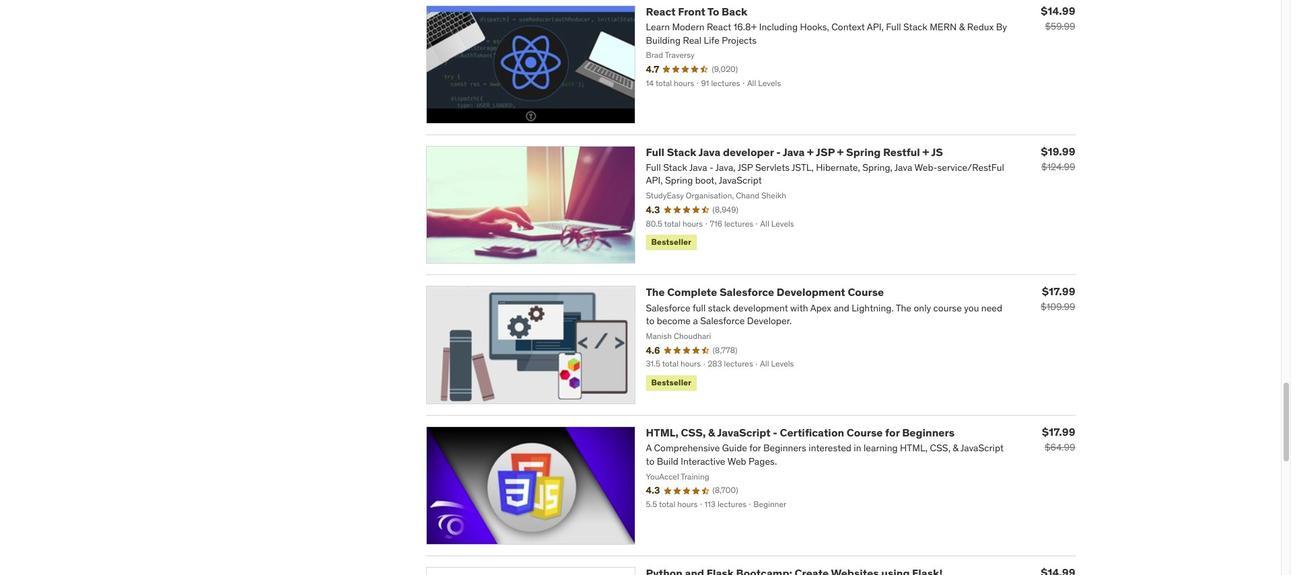 Task type: locate. For each thing, give the bounding box(es) containing it.
$17.99 inside $17.99 $109.99
[[1042, 285, 1076, 299]]

js
[[932, 145, 943, 159]]

java right stack
[[699, 145, 721, 159]]

+ right jsp
[[837, 145, 844, 159]]

1 horizontal spatial +
[[837, 145, 844, 159]]

+ left jsp
[[807, 145, 814, 159]]

$59.99
[[1045, 20, 1076, 32]]

$17.99 up $109.99
[[1042, 285, 1076, 299]]

developer
[[723, 145, 774, 159]]

1 vertical spatial -
[[773, 426, 778, 440]]

2 + from the left
[[837, 145, 844, 159]]

2 $17.99 from the top
[[1042, 426, 1076, 439]]

front
[[678, 5, 706, 18]]

course right the development
[[848, 286, 884, 299]]

java
[[699, 145, 721, 159], [783, 145, 805, 159]]

java left jsp
[[783, 145, 805, 159]]

$14.99 $59.99
[[1041, 4, 1076, 32]]

react
[[646, 5, 676, 18]]

$17.99 up $64.99
[[1042, 426, 1076, 439]]

html,
[[646, 426, 679, 440]]

1 vertical spatial $17.99
[[1042, 426, 1076, 439]]

salesforce
[[720, 286, 775, 299]]

spring
[[846, 145, 881, 159]]

back
[[722, 5, 748, 18]]

3 + from the left
[[923, 145, 929, 159]]

- right the javascript in the bottom of the page
[[773, 426, 778, 440]]

- right developer
[[776, 145, 781, 159]]

1 horizontal spatial java
[[783, 145, 805, 159]]

full
[[646, 145, 665, 159]]

development
[[777, 286, 846, 299]]

2 horizontal spatial +
[[923, 145, 929, 159]]

+
[[807, 145, 814, 159], [837, 145, 844, 159], [923, 145, 929, 159]]

course left for
[[847, 426, 883, 440]]

-
[[776, 145, 781, 159], [773, 426, 778, 440]]

0 vertical spatial -
[[776, 145, 781, 159]]

1 java from the left
[[699, 145, 721, 159]]

+ left the js
[[923, 145, 929, 159]]

0 horizontal spatial +
[[807, 145, 814, 159]]

restful
[[883, 145, 920, 159]]

- for java
[[776, 145, 781, 159]]

$17.99
[[1042, 285, 1076, 299], [1042, 426, 1076, 439]]

html, css, & javascript - certification course for beginners
[[646, 426, 955, 440]]

&
[[708, 426, 715, 440]]

0 vertical spatial $17.99
[[1042, 285, 1076, 299]]

jsp
[[816, 145, 835, 159]]

course
[[848, 286, 884, 299], [847, 426, 883, 440]]

html, css, & javascript - certification course for beginners link
[[646, 426, 955, 440]]

0 horizontal spatial java
[[699, 145, 721, 159]]

1 $17.99 from the top
[[1042, 285, 1076, 299]]

javascript
[[717, 426, 771, 440]]

complete
[[667, 286, 717, 299]]

$17.99 for the complete salesforce development course
[[1042, 285, 1076, 299]]

2 java from the left
[[783, 145, 805, 159]]



Task type: vqa. For each thing, say whether or not it's contained in the screenshot.
React Front To Back
yes



Task type: describe. For each thing, give the bounding box(es) containing it.
stack
[[667, 145, 697, 159]]

$17.99 for html, css, & javascript - certification course for beginners
[[1042, 426, 1076, 439]]

react front to back
[[646, 5, 748, 18]]

1 vertical spatial course
[[847, 426, 883, 440]]

0 vertical spatial course
[[848, 286, 884, 299]]

full stack java developer - java + jsp + spring restful + js
[[646, 145, 943, 159]]

$19.99
[[1041, 144, 1076, 158]]

full stack java developer - java + jsp + spring restful + js link
[[646, 145, 943, 159]]

for
[[885, 426, 900, 440]]

css,
[[681, 426, 706, 440]]

- for certification
[[773, 426, 778, 440]]

$14.99
[[1041, 4, 1076, 17]]

$109.99
[[1041, 301, 1076, 313]]

the
[[646, 286, 665, 299]]

$64.99
[[1045, 442, 1076, 454]]

$19.99 $124.99
[[1041, 144, 1076, 173]]

the complete salesforce development course
[[646, 286, 884, 299]]

$124.99
[[1042, 161, 1076, 173]]

$17.99 $109.99
[[1041, 285, 1076, 313]]

the complete salesforce development course link
[[646, 286, 884, 299]]

to
[[708, 5, 719, 18]]

$17.99 $64.99
[[1042, 426, 1076, 454]]

react front to back link
[[646, 5, 748, 18]]

certification
[[780, 426, 844, 440]]

beginners
[[902, 426, 955, 440]]

1 + from the left
[[807, 145, 814, 159]]



